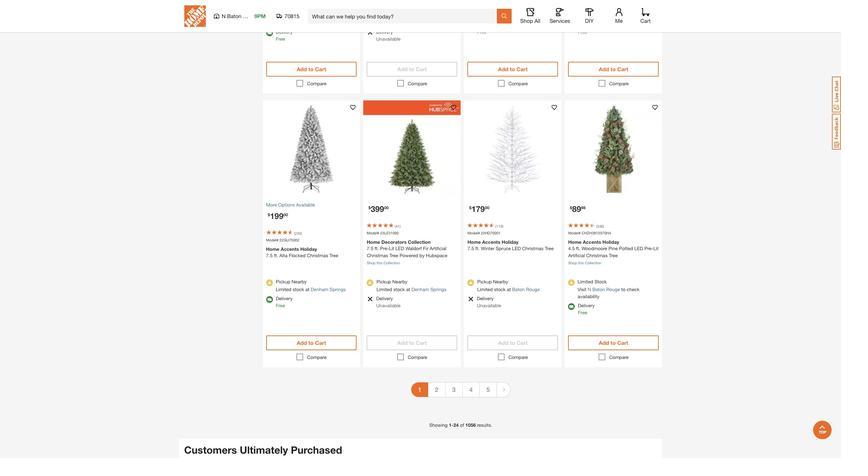 Task type: locate. For each thing, give the bounding box(es) containing it.
5 link
[[480, 383, 497, 397]]

model# left 23le31092
[[367, 231, 379, 235]]

1 horizontal spatial limited stock
[[578, 279, 607, 284]]

check
[[325, 13, 337, 19], [426, 13, 438, 19], [627, 286, 640, 292]]

1 pre- from the left
[[380, 245, 389, 251]]

shop this collection link down decorators
[[367, 261, 400, 265]]

ft. inside 'home decorators collection 7.5 ft. pre-lit led waldorf fir artificial christmas tree powered by hubspace shop this collection'
[[375, 245, 379, 251]]

2 horizontal spatial visit n baton rouge
[[578, 286, 620, 292]]

this down decorators
[[377, 261, 383, 265]]

led inside 'home decorators collection 7.5 ft. pre-lit led waldorf fir artificial christmas tree powered by hubspace shop this collection'
[[396, 245, 404, 251]]

70815
[[285, 13, 300, 19]]

home inside home accents holiday 4.5 ft. woodmoore pine potted led pre-lit artificial christmas tree shop this collection
[[569, 239, 582, 245]]

2 limited stock for pickup image from the top
[[367, 30, 373, 35]]

model# up 4.5
[[569, 231, 581, 235]]

ft. down model# 23le31092
[[375, 245, 379, 251]]

( up the 22hd70001
[[496, 224, 497, 229]]

7.5 for home accents holiday 7.5 ft. alta flocked christmas tree
[[266, 253, 273, 258]]

$ 179 00
[[469, 204, 490, 214]]

artificial down 4.5
[[569, 253, 585, 258]]

1 horizontal spatial available shipping image
[[468, 23, 474, 29]]

to check availability
[[276, 13, 337, 26], [376, 13, 438, 26], [578, 286, 640, 299]]

led
[[396, 245, 404, 251], [512, 245, 521, 251], [635, 245, 644, 251]]

1 horizontal spatial 7.5
[[367, 245, 374, 251]]

home down model# 22gu75002
[[266, 246, 280, 252]]

results.
[[477, 422, 493, 428]]

7.5 ft. winter spruce led christmas tree image
[[464, 101, 562, 198]]

$ up model# 23le31092
[[369, 205, 371, 210]]

holiday for spruce
[[502, 239, 519, 245]]

0 horizontal spatial limited stock
[[376, 5, 405, 11]]

0 horizontal spatial holiday
[[300, 246, 317, 252]]

free
[[477, 29, 487, 35], [578, 29, 587, 35], [276, 36, 285, 42], [276, 303, 285, 308], [578, 310, 587, 315]]

)
[[400, 224, 401, 229], [503, 224, 504, 229], [603, 224, 604, 229], [301, 231, 302, 236]]

visit
[[276, 13, 284, 19], [376, 13, 385, 19], [578, 286, 587, 292]]

336
[[597, 224, 603, 229]]

available shipping image
[[266, 30, 273, 36], [569, 303, 575, 310]]

1 shop this collection link from the left
[[367, 261, 400, 265]]

0 horizontal spatial denham
[[311, 286, 328, 292]]

pickup nearby limited stock at denham springs for denham springs link for 7.5 ft. alta flocked christmas tree image
[[276, 279, 346, 292]]

holiday inside home accents holiday 7.5 ft. winter spruce led christmas tree
[[502, 239, 519, 245]]

denham springs link
[[613, 13, 648, 19], [311, 286, 346, 292], [412, 286, 447, 292]]

7.5 inside home accents holiday 7.5 ft. winter spruce led christmas tree
[[468, 245, 474, 251]]

collection down the powered
[[384, 261, 400, 265]]

3 led from the left
[[635, 245, 644, 251]]

this
[[377, 261, 383, 265], [578, 261, 584, 265]]

) up home accents holiday 7.5 ft. winter spruce led christmas tree on the bottom of page
[[503, 224, 504, 229]]

shop this collection link
[[367, 261, 400, 265], [569, 261, 602, 265]]

0 horizontal spatial this
[[377, 261, 383, 265]]

lit
[[389, 245, 394, 251], [654, 245, 659, 251]]

2 pre- from the left
[[645, 245, 654, 251]]

fir
[[423, 245, 429, 251]]

limited for the right denham springs link
[[578, 13, 594, 19]]

store
[[504, 13, 514, 19]]

pickup ship to store
[[477, 5, 514, 19]]

home inside home accents holiday 7.5 ft. alta flocked christmas tree
[[266, 246, 280, 252]]

at for denham springs link associated with 7.5 ft. pre-lit led waldorf fir artificial christmas tree powered by hubspace image
[[406, 286, 410, 292]]

1 horizontal spatial holiday
[[502, 239, 519, 245]]

70815 button
[[277, 13, 300, 19]]

00 inside the $ 179 00
[[485, 205, 490, 210]]

What can we help you find today? search field
[[312, 9, 497, 23]]

7.5 inside 'home decorators collection 7.5 ft. pre-lit led waldorf fir artificial christmas tree powered by hubspace shop this collection'
[[367, 245, 374, 251]]

navigation
[[259, 377, 663, 418]]

(
[[395, 224, 396, 229], [496, 224, 497, 229], [596, 224, 597, 229], [294, 231, 295, 236]]

1 horizontal spatial denham springs link
[[412, 286, 447, 292]]

7.5 left alta
[[266, 253, 273, 258]]

$ for 89
[[570, 205, 572, 210]]

model# left the 22hd70001
[[468, 231, 480, 235]]

41
[[396, 224, 400, 229]]

0 vertical spatial limited stock
[[376, 5, 405, 11]]

shop left all
[[521, 17, 533, 24]]

0 horizontal spatial led
[[396, 245, 404, 251]]

available shipping image for left the n baton rouge link
[[266, 30, 273, 36]]

add to cart
[[297, 66, 326, 72], [398, 66, 427, 72], [498, 66, 528, 72], [599, 66, 629, 72], [297, 340, 326, 346], [398, 340, 427, 346], [498, 340, 528, 346], [599, 340, 629, 346]]

delivery unavailable
[[376, 29, 401, 42], [376, 296, 401, 308], [477, 296, 502, 308]]

0 horizontal spatial artificial
[[430, 245, 447, 251]]

nearby down the powered
[[392, 279, 408, 284]]

accents down 22gu75002 at bottom left
[[281, 246, 299, 252]]

led down decorators
[[396, 245, 404, 251]]

( for 399
[[395, 224, 396, 229]]

1 horizontal spatial available shipping image
[[569, 303, 575, 310]]

holiday
[[502, 239, 519, 245], [603, 239, 620, 245], [300, 246, 317, 252]]

nearby down flocked
[[292, 279, 307, 284]]

holiday inside home accents holiday 7.5 ft. alta flocked christmas tree
[[300, 246, 317, 252]]

$ for 179
[[469, 205, 472, 210]]

model# for 399
[[367, 231, 379, 235]]

holiday for flocked
[[300, 246, 317, 252]]

1 vertical spatial available shipping image
[[569, 303, 575, 310]]

24
[[454, 422, 459, 428]]

accents for alta
[[281, 246, 299, 252]]

add to cart button for baton rouge link
[[468, 336, 558, 350]]

model# chzh3812070h4
[[569, 231, 611, 235]]

0 horizontal spatial 7.5
[[266, 253, 273, 258]]

$ inside $ 199 00
[[268, 212, 270, 217]]

( 41 )
[[395, 224, 401, 229]]

1 horizontal spatial visit
[[376, 13, 385, 19]]

model# left 22gu75002 at bottom left
[[266, 238, 279, 242]]

$
[[369, 205, 371, 210], [469, 205, 472, 210], [570, 205, 572, 210], [268, 212, 270, 217]]

1 horizontal spatial pre-
[[645, 245, 654, 251]]

add
[[297, 66, 307, 72], [398, 66, 408, 72], [498, 66, 509, 72], [599, 66, 609, 72], [297, 340, 307, 346], [398, 340, 408, 346], [498, 340, 509, 346], [599, 340, 609, 346]]

the home depot logo image
[[184, 5, 206, 27]]

lit right potted
[[654, 245, 659, 251]]

unavailable
[[376, 36, 401, 42], [376, 303, 401, 308], [477, 303, 502, 308]]

nearby for the right denham springs link
[[594, 5, 609, 11]]

0 vertical spatial available shipping image
[[266, 30, 273, 36]]

2 horizontal spatial to check availability
[[578, 286, 640, 299]]

1 horizontal spatial to check availability
[[376, 13, 438, 26]]

nearby for baton rouge link
[[493, 279, 508, 284]]

( up 23le31092
[[395, 224, 396, 229]]

limited stock for pickup image
[[367, 6, 373, 12], [367, 30, 373, 35], [367, 279, 374, 286]]

1 horizontal spatial denham
[[412, 286, 429, 292]]

denham for the right denham springs link
[[613, 13, 631, 19]]

compare for add to cart button related to baton rouge link
[[509, 354, 528, 360]]

free for available shipping icon for the right denham springs link
[[578, 29, 587, 35]]

to inside 'pickup ship to store'
[[498, 13, 502, 19]]

ft.
[[375, 245, 379, 251], [476, 245, 480, 251], [576, 245, 581, 251], [274, 253, 278, 258]]

model# 22hd70001
[[468, 231, 501, 235]]

cart link
[[638, 8, 653, 24]]

) up decorators
[[400, 224, 401, 229]]

holiday up spruce
[[502, 239, 519, 245]]

christmas inside home accents holiday 7.5 ft. alta flocked christmas tree
[[307, 253, 328, 258]]

stock for denham springs link associated with 7.5 ft. pre-lit led waldorf fir artificial christmas tree powered by hubspace image
[[394, 286, 405, 292]]

1 horizontal spatial accents
[[482, 239, 501, 245]]

model#
[[367, 231, 379, 235], [468, 231, 480, 235], [569, 231, 581, 235], [266, 238, 279, 242]]

by
[[420, 253, 425, 258]]

limited inside pickup nearby limited stock at baton rouge
[[477, 286, 493, 292]]

0 horizontal spatial springs
[[330, 286, 346, 292]]

1 vertical spatial limited stock for pickup image
[[367, 30, 373, 35]]

pickup inside 'pickup ship to store'
[[477, 5, 492, 11]]

1 vertical spatial limited stock
[[578, 279, 607, 284]]

led right potted
[[635, 245, 644, 251]]

nearby down spruce
[[493, 279, 508, 284]]

0 horizontal spatial to check availability
[[276, 13, 337, 26]]

collection
[[408, 239, 431, 245], [384, 261, 400, 265], [585, 261, 602, 265]]

pre-
[[380, 245, 389, 251], [645, 245, 654, 251]]

0 horizontal spatial visit n baton rouge
[[276, 13, 318, 19]]

delivery free for available shipping icon for the right denham springs link
[[578, 22, 595, 35]]

1 horizontal spatial led
[[512, 245, 521, 251]]

1 horizontal spatial springs
[[431, 286, 447, 292]]

ft. inside home accents holiday 7.5 ft. alta flocked christmas tree
[[274, 253, 278, 258]]

1 horizontal spatial stock
[[595, 279, 607, 284]]

led for waldorf
[[396, 245, 404, 251]]

limited stock for pickup image
[[266, 6, 273, 12], [266, 279, 273, 286], [468, 279, 474, 286], [569, 279, 575, 286], [367, 296, 373, 302], [468, 296, 474, 302]]

shop this collection link for 89
[[569, 261, 602, 265]]

tree inside home accents holiday 7.5 ft. winter spruce led christmas tree
[[545, 245, 554, 251]]

stock
[[595, 13, 607, 19], [293, 286, 304, 292], [394, 286, 405, 292], [494, 286, 506, 292]]

1 limited stock for pickup image from the top
[[367, 6, 373, 12]]

nearby inside pickup nearby limited stock at baton rouge
[[493, 279, 508, 284]]

1 horizontal spatial 00
[[384, 205, 389, 210]]

1 lit from the left
[[389, 245, 394, 251]]

at for denham springs link for 7.5 ft. alta flocked christmas tree image
[[306, 286, 310, 292]]

2 vertical spatial limited stock for pickup image
[[367, 279, 374, 286]]

00 for 199
[[284, 212, 288, 217]]

home down model# 23le31092
[[367, 239, 380, 245]]

christmas down woodmoore
[[587, 253, 608, 258]]

) up home accents holiday 7.5 ft. alta flocked christmas tree
[[301, 231, 302, 236]]

2 horizontal spatial led
[[635, 245, 644, 251]]

add to cart button for denham springs link for 7.5 ft. alta flocked christmas tree image
[[266, 336, 357, 350]]

add for add to cart button for denham springs link associated with 7.5 ft. pre-lit led waldorf fir artificial christmas tree powered by hubspace image
[[398, 340, 408, 346]]

$ for 399
[[369, 205, 371, 210]]

free for available shipping icon associated with denham springs link for 7.5 ft. alta flocked christmas tree image
[[276, 303, 285, 308]]

christmas inside home accents holiday 7.5 ft. winter spruce led christmas tree
[[522, 245, 544, 251]]

led right spruce
[[512, 245, 521, 251]]

2 horizontal spatial 7.5
[[468, 245, 474, 251]]

limited stock
[[376, 5, 405, 11], [578, 279, 607, 284]]

pickup nearby limited stock at baton rouge
[[477, 279, 540, 292]]

home up 4.5
[[569, 239, 582, 245]]

visit n baton rouge
[[276, 13, 318, 19], [376, 13, 419, 19], [578, 286, 620, 292]]

artificial up hubspace
[[430, 245, 447, 251]]

all
[[535, 17, 541, 24]]

limited stock for delivery unavailable
[[376, 5, 405, 11]]

1 vertical spatial stock
[[595, 279, 607, 284]]

00 up the model# 22hd70001
[[485, 205, 490, 210]]

2 horizontal spatial accents
[[583, 239, 601, 245]]

free for available shipping icon to the middle
[[477, 29, 487, 35]]

collection down woodmoore
[[585, 261, 602, 265]]

7.5 left winter
[[468, 245, 474, 251]]

rouge
[[243, 13, 259, 19], [304, 13, 318, 19], [405, 13, 419, 19], [526, 286, 540, 292], [607, 286, 620, 292]]

add for the rightmost the n baton rouge link's add to cart button
[[599, 340, 609, 346]]

rouge for the n baton rouge link to the middle
[[405, 13, 419, 19]]

stock inside pickup nearby limited stock at baton rouge
[[494, 286, 506, 292]]

0 horizontal spatial pickup nearby limited stock at denham springs
[[276, 279, 346, 292]]

limited stock for delivery free
[[578, 279, 607, 284]]

home
[[367, 239, 380, 245], [468, 239, 481, 245], [569, 239, 582, 245], [266, 246, 280, 252]]

delivery free for available shipping icon to the middle
[[477, 22, 494, 35]]

0 horizontal spatial stock
[[393, 5, 405, 11]]

at inside pickup nearby limited stock at baton rouge
[[507, 286, 511, 292]]

accents inside home accents holiday 7.5 ft. winter spruce led christmas tree
[[482, 239, 501, 245]]

3 limited stock for pickup image from the top
[[367, 279, 374, 286]]

springs
[[632, 13, 648, 19], [330, 286, 346, 292], [431, 286, 447, 292]]

) up chzh3812070h4
[[603, 224, 604, 229]]

n baton rouge link
[[286, 13, 318, 19], [386, 13, 419, 19], [588, 286, 620, 292]]

limited stock for pickup image for pickup nearby
[[367, 279, 374, 286]]

purchased
[[291, 444, 342, 456]]

baton
[[227, 13, 242, 19], [290, 13, 303, 19], [391, 13, 404, 19], [512, 286, 525, 292], [593, 286, 605, 292]]

0 horizontal spatial lit
[[389, 245, 394, 251]]

accents for winter
[[482, 239, 501, 245]]

accents for woodmoore
[[583, 239, 601, 245]]

rouge for left the n baton rouge link
[[304, 13, 318, 19]]

available shipping image
[[468, 23, 474, 29], [569, 23, 575, 29], [266, 296, 273, 303]]

179
[[472, 204, 485, 214]]

home down the model# 22hd70001
[[468, 239, 481, 245]]

2 horizontal spatial springs
[[632, 13, 648, 19]]

0 horizontal spatial visit
[[276, 13, 284, 19]]

1 horizontal spatial lit
[[654, 245, 659, 251]]

hubspace
[[426, 253, 448, 258]]

$ 199 00
[[268, 211, 288, 221]]

2 horizontal spatial check
[[627, 286, 640, 292]]

7.5 ft. pre-lit led waldorf fir artificial christmas tree powered by hubspace image
[[364, 101, 461, 198]]

2 horizontal spatial collection
[[585, 261, 602, 265]]

collection up the waldorf at the bottom of page
[[408, 239, 431, 245]]

00 inside $ 399 00
[[384, 205, 389, 210]]

( up chzh3812070h4
[[596, 224, 597, 229]]

2 horizontal spatial denham
[[613, 13, 631, 19]]

nearby up diy
[[594, 5, 609, 11]]

1 horizontal spatial artificial
[[569, 253, 585, 258]]

available shipping image for denham springs link for 7.5 ft. alta flocked christmas tree image
[[266, 296, 273, 303]]

ft. for winter
[[476, 245, 480, 251]]

delivery for baton rouge link
[[477, 296, 494, 301]]

1 horizontal spatial visit n baton rouge
[[376, 13, 419, 19]]

$ left 98
[[570, 205, 572, 210]]

limited for baton rouge link
[[477, 286, 493, 292]]

limited stock for pickup image for limited stock
[[367, 6, 373, 12]]

1 horizontal spatial shop this collection link
[[569, 261, 602, 265]]

holiday inside home accents holiday 4.5 ft. woodmoore pine potted led pre-lit artificial christmas tree shop this collection
[[603, 239, 620, 245]]

1 led from the left
[[396, 245, 404, 251]]

home inside 'home decorators collection 7.5 ft. pre-lit led waldorf fir artificial christmas tree powered by hubspace shop this collection'
[[367, 239, 380, 245]]

$ inside $ 399 00
[[369, 205, 371, 210]]

available shipping image for the rightmost the n baton rouge link
[[569, 303, 575, 310]]

7.5 down model# 23le31092
[[367, 245, 374, 251]]

ft. left winter
[[476, 245, 480, 251]]

home for home decorators collection 7.5 ft. pre-lit led waldorf fir artificial christmas tree powered by hubspace shop this collection
[[367, 239, 380, 245]]

lit inside home accents holiday 4.5 ft. woodmoore pine potted led pre-lit artificial christmas tree shop this collection
[[654, 245, 659, 251]]

1 horizontal spatial availability
[[376, 20, 398, 26]]

7.5 for home accents holiday 7.5 ft. winter spruce led christmas tree
[[468, 245, 474, 251]]

7.5 inside home accents holiday 7.5 ft. alta flocked christmas tree
[[266, 253, 273, 258]]

$ down more
[[268, 212, 270, 217]]

2 horizontal spatial denham springs link
[[613, 13, 648, 19]]

pickup inside pickup nearby limited stock at baton rouge
[[477, 279, 492, 284]]

feedback link image
[[832, 114, 841, 150]]

1 horizontal spatial collection
[[408, 239, 431, 245]]

ft. right 4.5
[[576, 245, 581, 251]]

2 horizontal spatial shop
[[569, 261, 577, 265]]

119
[[497, 224, 503, 229]]

0 horizontal spatial 00
[[284, 212, 288, 217]]

delivery free
[[477, 22, 494, 35], [578, 22, 595, 35], [276, 29, 293, 42], [276, 296, 293, 308], [578, 303, 595, 315]]

2 horizontal spatial visit
[[578, 286, 587, 292]]

springs for the right denham springs link
[[632, 13, 648, 19]]

0 horizontal spatial n baton rouge link
[[286, 13, 318, 19]]

lit down decorators
[[389, 245, 394, 251]]

2 horizontal spatial available shipping image
[[569, 23, 575, 29]]

0 horizontal spatial available shipping image
[[266, 30, 273, 36]]

shop down 4.5
[[569, 261, 577, 265]]

$ inside the $ 179 00
[[469, 205, 472, 210]]

0 vertical spatial stock
[[393, 5, 405, 11]]

0 horizontal spatial shop this collection link
[[367, 261, 400, 265]]

holiday up flocked
[[300, 246, 317, 252]]

christmas right flocked
[[307, 253, 328, 258]]

tree inside home accents holiday 4.5 ft. woodmoore pine potted led pre-lit artificial christmas tree shop this collection
[[609, 253, 618, 258]]

shop down model# 23le31092
[[367, 261, 376, 265]]

accents up woodmoore
[[583, 239, 601, 245]]

spruce
[[496, 245, 511, 251]]

0 horizontal spatial available shipping image
[[266, 296, 273, 303]]

shop inside shop all button
[[521, 17, 533, 24]]

0 horizontal spatial shop
[[367, 261, 376, 265]]

showing
[[430, 422, 448, 428]]

ft. for woodmoore
[[576, 245, 581, 251]]

of
[[460, 422, 464, 428]]

this down woodmoore
[[578, 261, 584, 265]]

artificial
[[430, 245, 447, 251], [569, 253, 585, 258]]

led inside home accents holiday 7.5 ft. winter spruce led christmas tree
[[512, 245, 521, 251]]

2 lit from the left
[[654, 245, 659, 251]]

stock for delivery unavailable
[[393, 5, 405, 11]]

delivery for denham springs link associated with 7.5 ft. pre-lit led waldorf fir artificial christmas tree powered by hubspace image
[[376, 296, 393, 301]]

pre- right potted
[[645, 245, 654, 251]]

add for add to cart button related to baton rouge link
[[498, 340, 509, 346]]

0 horizontal spatial pre-
[[380, 245, 389, 251]]

ft. for alta
[[274, 253, 278, 258]]

more options available
[[266, 202, 315, 208]]

$ up the model# 22hd70001
[[469, 205, 472, 210]]

navigation containing 1
[[259, 377, 663, 418]]

2 link
[[429, 383, 445, 397]]

shop inside 'home decorators collection 7.5 ft. pre-lit led waldorf fir artificial christmas tree powered by hubspace shop this collection'
[[367, 261, 376, 265]]

2 shop this collection link from the left
[[569, 261, 602, 265]]

ft. inside home accents holiday 7.5 ft. winter spruce led christmas tree
[[476, 245, 480, 251]]

2 horizontal spatial holiday
[[603, 239, 620, 245]]

accents inside home accents holiday 4.5 ft. woodmoore pine potted led pre-lit artificial christmas tree shop this collection
[[583, 239, 601, 245]]

0 vertical spatial artificial
[[430, 245, 447, 251]]

powered
[[400, 253, 418, 258]]

ft. left alta
[[274, 253, 278, 258]]

1 horizontal spatial this
[[578, 261, 584, 265]]

1 horizontal spatial check
[[426, 13, 438, 19]]

home for home accents holiday 4.5 ft. woodmoore pine potted led pre-lit artificial christmas tree shop this collection
[[569, 239, 582, 245]]

holiday up pine
[[603, 239, 620, 245]]

00 inside $ 199 00
[[284, 212, 288, 217]]

ultimately
[[240, 444, 288, 456]]

0 horizontal spatial check
[[325, 13, 337, 19]]

at for the right denham springs link
[[608, 13, 612, 19]]

1 horizontal spatial pickup nearby limited stock at denham springs
[[377, 279, 447, 292]]

0 vertical spatial limited stock for pickup image
[[367, 6, 373, 12]]

holiday for pine
[[603, 239, 620, 245]]

00 for 399
[[384, 205, 389, 210]]

0 horizontal spatial accents
[[281, 246, 299, 252]]

2
[[435, 386, 439, 393]]

00 down options
[[284, 212, 288, 217]]

denham for denham springs link associated with 7.5 ft. pre-lit led waldorf fir artificial christmas tree powered by hubspace image
[[412, 286, 429, 292]]

christmas down decorators
[[367, 253, 388, 258]]

ft. inside home accents holiday 4.5 ft. woodmoore pine potted led pre-lit artificial christmas tree shop this collection
[[576, 245, 581, 251]]

stock
[[393, 5, 405, 11], [595, 279, 607, 284]]

399
[[371, 204, 384, 214]]

1 vertical spatial artificial
[[569, 253, 585, 258]]

springs for denham springs link for 7.5 ft. alta flocked christmas tree image
[[330, 286, 346, 292]]

delivery unavailable for 179
[[477, 296, 502, 308]]

$ inside $ 89 98
[[570, 205, 572, 210]]

visit n baton rouge for left the n baton rouge link
[[276, 13, 318, 19]]

compare for the rightmost the n baton rouge link's add to cart button
[[610, 354, 629, 360]]

at
[[608, 13, 612, 19], [306, 286, 310, 292], [406, 286, 410, 292], [507, 286, 511, 292]]

1 this from the left
[[377, 261, 383, 265]]

pickup for available shipping icon to the middle
[[477, 5, 492, 11]]

1 horizontal spatial shop
[[521, 17, 533, 24]]

availability
[[276, 20, 297, 26], [376, 20, 398, 26], [578, 294, 600, 299]]

stock for denham springs link for 7.5 ft. alta flocked christmas tree image
[[293, 286, 304, 292]]

00 up 23le31092
[[384, 205, 389, 210]]

christmas right spruce
[[522, 245, 544, 251]]

0 horizontal spatial denham springs link
[[311, 286, 346, 292]]

delivery for the n baton rouge link to the middle
[[376, 29, 393, 35]]

pre- down decorators
[[380, 245, 389, 251]]

2 horizontal spatial 00
[[485, 205, 490, 210]]

home for home accents holiday 7.5 ft. winter spruce led christmas tree
[[468, 239, 481, 245]]

2 led from the left
[[512, 245, 521, 251]]

accents up winter
[[482, 239, 501, 245]]

2 this from the left
[[578, 261, 584, 265]]

shop inside home accents holiday 4.5 ft. woodmoore pine potted led pre-lit artificial christmas tree shop this collection
[[569, 261, 577, 265]]

to check availability for the n baton rouge link to the middle
[[376, 13, 438, 26]]

accents inside home accents holiday 7.5 ft. alta flocked christmas tree
[[281, 246, 299, 252]]

2 horizontal spatial pickup nearby limited stock at denham springs
[[578, 5, 648, 19]]

compare
[[307, 81, 327, 86], [408, 81, 427, 86], [509, 81, 528, 86], [610, 81, 629, 86], [307, 354, 327, 360], [408, 354, 427, 360], [509, 354, 528, 360], [610, 354, 629, 360]]

add to cart button
[[266, 62, 357, 77], [367, 62, 458, 77], [468, 62, 558, 77], [569, 62, 659, 77], [266, 336, 357, 350], [367, 336, 458, 350], [468, 336, 558, 350], [569, 336, 659, 350]]

pickup for available shipping icon associated with denham springs link for 7.5 ft. alta flocked christmas tree image
[[276, 279, 290, 284]]

0 horizontal spatial availability
[[276, 20, 297, 26]]

pickup nearby limited stock at denham springs
[[578, 5, 648, 19], [276, 279, 346, 292], [377, 279, 447, 292]]

home inside home accents holiday 7.5 ft. winter spruce led christmas tree
[[468, 239, 481, 245]]

shop this collection link down woodmoore
[[569, 261, 602, 265]]

customers
[[184, 444, 237, 456]]



Task type: vqa. For each thing, say whether or not it's contained in the screenshot.
Fittings
no



Task type: describe. For each thing, give the bounding box(es) containing it.
home accents holiday 7.5 ft. alta flocked christmas tree
[[266, 246, 338, 258]]

5
[[487, 386, 490, 393]]

22gu75002
[[280, 238, 299, 242]]

$ for 199
[[268, 212, 270, 217]]

at for baton rouge link
[[507, 286, 511, 292]]

$ 89 98
[[570, 204, 586, 214]]

( 336 )
[[596, 224, 604, 229]]

available
[[296, 202, 315, 208]]

alta
[[280, 253, 288, 258]]

led for christmas
[[512, 245, 521, 251]]

pickup nearby limited stock at denham springs for the right denham springs link
[[578, 5, 648, 19]]

) for 399
[[400, 224, 401, 229]]

visit n baton rouge for the n baton rouge link to the middle
[[376, 13, 419, 19]]

stock for delivery free
[[595, 279, 607, 284]]

stock for baton rouge link
[[494, 286, 506, 292]]

flocked
[[289, 253, 306, 258]]

2 horizontal spatial n baton rouge link
[[588, 286, 620, 292]]

( 119 )
[[496, 224, 504, 229]]

me
[[615, 17, 623, 24]]

2 horizontal spatial availability
[[578, 294, 600, 299]]

delivery free for available shipping icon associated with denham springs link for 7.5 ft. alta flocked christmas tree image
[[276, 296, 293, 308]]

model# for 89
[[569, 231, 581, 235]]

compare for add to cart button for denham springs link associated with 7.5 ft. pre-lit led waldorf fir artificial christmas tree powered by hubspace image
[[408, 354, 427, 360]]

check for left the n baton rouge link
[[325, 13, 337, 19]]

winter
[[481, 245, 495, 251]]

1 horizontal spatial n baton rouge link
[[386, 13, 419, 19]]

diy button
[[579, 8, 600, 24]]

home accents holiday 7.5 ft. winter spruce led christmas tree
[[468, 239, 554, 251]]

23le31092
[[380, 231, 399, 235]]

add to cart button for the rightmost the n baton rouge link
[[569, 336, 659, 350]]

available shipping image for the right denham springs link
[[569, 23, 575, 29]]

options
[[278, 202, 295, 208]]

4 link
[[463, 383, 480, 397]]

denham springs link for 7.5 ft. pre-lit led waldorf fir artificial christmas tree powered by hubspace image
[[412, 286, 447, 292]]

n baton rouge
[[222, 13, 259, 19]]

22hd70001
[[481, 231, 501, 235]]

$ 399 00
[[369, 204, 389, 214]]

add to cart button for the right denham springs link
[[569, 62, 659, 77]]

potted
[[619, 245, 633, 251]]

baton rouge link
[[512, 286, 540, 292]]

lit inside 'home decorators collection 7.5 ft. pre-lit led waldorf fir artificial christmas tree powered by hubspace shop this collection'
[[389, 245, 394, 251]]

( up 22gu75002 at bottom left
[[294, 231, 295, 236]]

this inside home accents holiday 4.5 ft. woodmoore pine potted led pre-lit artificial christmas tree shop this collection
[[578, 261, 584, 265]]

chzh3812070h4
[[582, 231, 611, 235]]

shop all button
[[520, 8, 541, 24]]

home for home accents holiday 7.5 ft. alta flocked christmas tree
[[266, 246, 280, 252]]

3
[[452, 386, 456, 393]]

0 horizontal spatial collection
[[384, 261, 400, 265]]

customers ultimately purchased
[[184, 444, 342, 456]]

7.5 ft. alta flocked christmas tree image
[[263, 101, 360, 198]]

shop all
[[521, 17, 541, 24]]

1
[[418, 386, 422, 393]]

more
[[266, 202, 277, 208]]

4.5 ft. woodmoore pine potted led pre-lit artificial christmas tree image
[[565, 101, 663, 198]]

collection inside home accents holiday 4.5 ft. woodmoore pine potted led pre-lit artificial christmas tree shop this collection
[[585, 261, 602, 265]]

limited for denham springs link for 7.5 ft. alta flocked christmas tree image
[[276, 286, 291, 292]]

check for the n baton rouge link to the middle
[[426, 13, 438, 19]]

delivery for left the n baton rouge link
[[276, 29, 293, 35]]

1056
[[466, 422, 476, 428]]

199
[[270, 211, 284, 221]]

delivery unavailable for 399
[[376, 296, 401, 308]]

woodmoore
[[582, 245, 608, 251]]

pickup for available shipping icon for the right denham springs link
[[578, 5, 593, 11]]

00 for 179
[[485, 205, 490, 210]]

89
[[572, 204, 581, 214]]

4
[[470, 386, 473, 393]]

decorators
[[382, 239, 407, 245]]

visit for the rightmost the n baton rouge link
[[578, 286, 587, 292]]

( for 179
[[496, 224, 497, 229]]

230
[[295, 231, 301, 236]]

limited stock for pickup image for delivery
[[367, 30, 373, 35]]

cart inside "link"
[[641, 17, 651, 24]]

pine
[[609, 245, 618, 251]]

delivery for the rightmost the n baton rouge link
[[578, 303, 595, 308]]

pre- inside 'home decorators collection 7.5 ft. pre-lit led waldorf fir artificial christmas tree powered by hubspace shop this collection'
[[380, 245, 389, 251]]

services button
[[549, 8, 571, 24]]

nearby for denham springs link associated with 7.5 ft. pre-lit led waldorf fir artificial christmas tree powered by hubspace image
[[392, 279, 408, 284]]

denham for denham springs link for 7.5 ft. alta flocked christmas tree image
[[311, 286, 328, 292]]

live chat image
[[832, 77, 841, 113]]

christmas inside home accents holiday 4.5 ft. woodmoore pine potted led pre-lit artificial christmas tree shop this collection
[[587, 253, 608, 258]]

available for pickup image
[[468, 6, 474, 13]]

baton inside pickup nearby limited stock at baton rouge
[[512, 286, 525, 292]]

check for the rightmost the n baton rouge link
[[627, 286, 640, 292]]

artificial inside home accents holiday 4.5 ft. woodmoore pine potted led pre-lit artificial christmas tree shop this collection
[[569, 253, 585, 258]]

add for denham springs link for 7.5 ft. alta flocked christmas tree image's add to cart button
[[297, 340, 307, 346]]

me button
[[608, 8, 630, 24]]

diy
[[585, 17, 594, 24]]

( 230 )
[[294, 231, 302, 236]]

waldorf
[[406, 245, 422, 251]]

tree inside home accents holiday 7.5 ft. alta flocked christmas tree
[[330, 253, 338, 258]]

9pm
[[254, 13, 266, 19]]

limited for denham springs link associated with 7.5 ft. pre-lit led waldorf fir artificial christmas tree powered by hubspace image
[[377, 286, 392, 292]]

home decorators collection 7.5 ft. pre-lit led waldorf fir artificial christmas tree powered by hubspace shop this collection
[[367, 239, 448, 265]]

delivery for denham springs link for 7.5 ft. alta flocked christmas tree image
[[276, 296, 293, 301]]

add for add to cart button associated with the right denham springs link
[[599, 66, 609, 72]]

pickup nearby limited stock at denham springs for denham springs link associated with 7.5 ft. pre-lit led waldorf fir artificial christmas tree powered by hubspace image
[[377, 279, 447, 292]]

1-
[[449, 422, 454, 428]]

christmas inside 'home decorators collection 7.5 ft. pre-lit led waldorf fir artificial christmas tree powered by hubspace shop this collection'
[[367, 253, 388, 258]]

artificial inside 'home decorators collection 7.5 ft. pre-lit led waldorf fir artificial christmas tree powered by hubspace shop this collection'
[[430, 245, 447, 251]]

visit for left the n baton rouge link
[[276, 13, 284, 19]]

model# 22gu75002
[[266, 238, 299, 242]]

) for 179
[[503, 224, 504, 229]]

led inside home accents holiday 4.5 ft. woodmoore pine potted led pre-lit artificial christmas tree shop this collection
[[635, 245, 644, 251]]

compare for add to cart button related to left the n baton rouge link
[[307, 81, 327, 86]]

model# 23le31092
[[367, 231, 399, 235]]

denham springs link for 7.5 ft. alta flocked christmas tree image
[[311, 286, 346, 292]]

4.5
[[569, 245, 575, 251]]

compare for denham springs link for 7.5 ft. alta flocked christmas tree image's add to cart button
[[307, 354, 327, 360]]

springs for denham springs link associated with 7.5 ft. pre-lit led waldorf fir artificial christmas tree powered by hubspace image
[[431, 286, 447, 292]]

) for 89
[[603, 224, 604, 229]]

unavailable for 179
[[477, 303, 502, 308]]

ft. for pre-
[[375, 245, 379, 251]]

unavailable for 399
[[376, 303, 401, 308]]

rouge inside pickup nearby limited stock at baton rouge
[[526, 286, 540, 292]]

showing 1-24 of 1056 results.
[[430, 422, 493, 428]]

to check availability for left the n baton rouge link
[[276, 13, 337, 26]]

delivery for the right denham springs link
[[578, 22, 595, 28]]

pre- inside home accents holiday 4.5 ft. woodmoore pine potted led pre-lit artificial christmas tree shop this collection
[[645, 245, 654, 251]]

ship
[[488, 13, 497, 19]]

services
[[550, 17, 570, 24]]

shop this collection link for 399
[[367, 261, 400, 265]]

this inside 'home decorators collection 7.5 ft. pre-lit led waldorf fir artificial christmas tree powered by hubspace shop this collection'
[[377, 261, 383, 265]]

add to cart button for left the n baton rouge link
[[266, 62, 357, 77]]

1 link
[[411, 383, 428, 397]]

home accents holiday 4.5 ft. woodmoore pine potted led pre-lit artificial christmas tree shop this collection
[[569, 239, 659, 265]]

3 link
[[446, 383, 463, 397]]

( for 89
[[596, 224, 597, 229]]

tree inside 'home decorators collection 7.5 ft. pre-lit led waldorf fir artificial christmas tree powered by hubspace shop this collection'
[[390, 253, 398, 258]]

stock for the right denham springs link
[[595, 13, 607, 19]]

98
[[581, 205, 586, 210]]

to check availability for the rightmost the n baton rouge link
[[578, 286, 640, 299]]

more options available link
[[266, 201, 357, 208]]

add to cart button for denham springs link associated with 7.5 ft. pre-lit led waldorf fir artificial christmas tree powered by hubspace image
[[367, 336, 458, 350]]

visit n baton rouge for the rightmost the n baton rouge link
[[578, 286, 620, 292]]

nearby for denham springs link for 7.5 ft. alta flocked christmas tree image
[[292, 279, 307, 284]]



